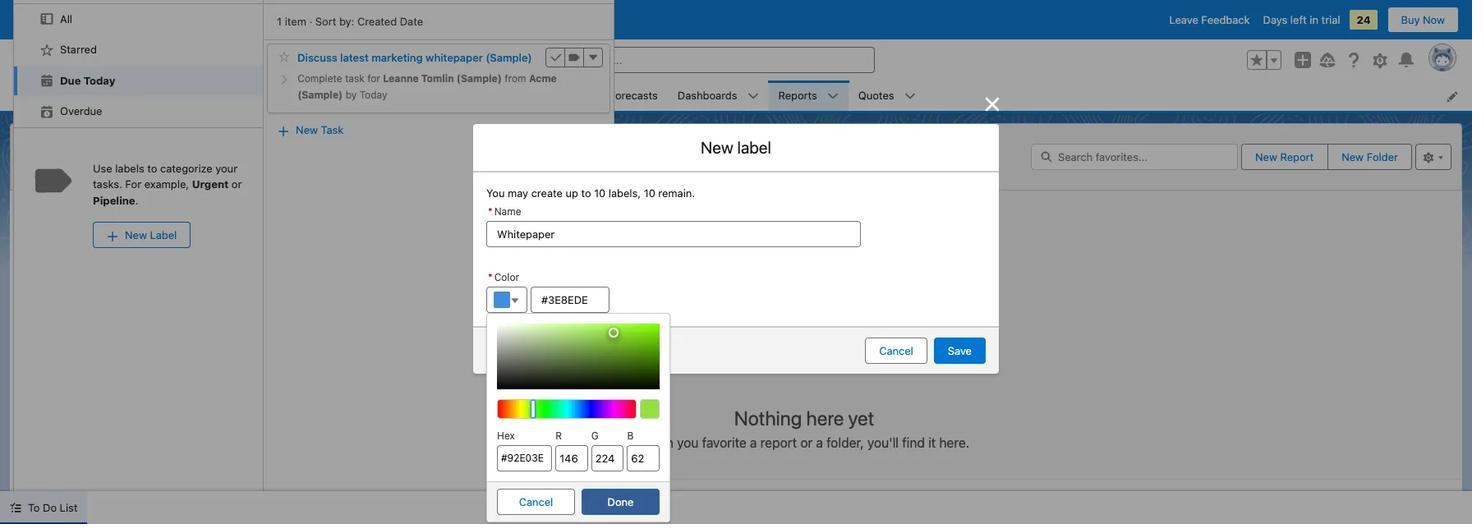 Task type: locate. For each thing, give the bounding box(es) containing it.
reports left quotes
[[779, 89, 818, 102]]

may
[[508, 186, 529, 199]]

0 horizontal spatial today
[[84, 74, 115, 87]]

cancel down hex text box
[[519, 496, 553, 509]]

1 vertical spatial cancel button
[[497, 489, 575, 515]]

text default image left starred
[[40, 43, 53, 57]]

0 horizontal spatial or
[[232, 178, 242, 191]]

cancel inside the choose a color dialog
[[519, 496, 553, 509]]

opportunities list item
[[405, 81, 514, 111]]

leave feedback link
[[1170, 13, 1250, 26]]

quotes
[[859, 89, 895, 102]]

(sample) inside "link"
[[486, 51, 532, 64]]

1 text default image from the top
[[40, 13, 53, 26]]

today inside discuss latest marketing whitepaper (sample) element
[[360, 88, 387, 101]]

0 vertical spatial text default image
[[40, 13, 53, 26]]

cancel button down hex text box
[[497, 489, 575, 515]]

1 vertical spatial text default image
[[40, 105, 53, 118]]

a left report
[[750, 436, 757, 450]]

contacts link
[[319, 81, 383, 111]]

0 horizontal spatial cancel
[[519, 496, 553, 509]]

today down for
[[360, 88, 387, 101]]

choose a color dialog
[[487, 313, 671, 523]]

hex
[[497, 430, 515, 442]]

1 vertical spatial (sample)
[[457, 72, 502, 85]]

feedback
[[1202, 13, 1250, 26]]

new
[[296, 123, 318, 136], [701, 138, 734, 157], [1256, 150, 1278, 163], [1342, 150, 1364, 163], [125, 229, 147, 242]]

10
[[594, 186, 606, 199], [644, 186, 656, 199]]

to
[[28, 501, 40, 514]]

1 vertical spatial cancel
[[519, 496, 553, 509]]

discuss latest marketing whitepaper (sample) link
[[298, 51, 532, 64]]

new task button
[[277, 117, 345, 143]]

1 horizontal spatial 10
[[644, 186, 656, 199]]

report
[[761, 436, 797, 450]]

0 vertical spatial *
[[488, 206, 493, 218]]

* left name
[[488, 206, 493, 218]]

new left 'label'
[[125, 229, 147, 242]]

None range field
[[497, 399, 637, 419]]

0 vertical spatial text default image
[[40, 43, 53, 57]]

discuss latest marketing whitepaper (sample) element
[[267, 44, 611, 113]]

(sample) inside acme (sample)
[[298, 88, 343, 101]]

(sample) down complete on the left top of the page
[[298, 88, 343, 101]]

forecasts link
[[600, 81, 668, 111]]

2 * from the top
[[488, 271, 493, 284]]

text default image for all
[[40, 13, 53, 26]]

or
[[232, 178, 242, 191], [801, 436, 813, 450]]

all
[[60, 12, 72, 25], [21, 145, 38, 164]]

starred
[[60, 43, 97, 56]]

1 vertical spatial text default image
[[40, 74, 53, 87]]

to up example,
[[147, 162, 157, 175]]

0 vertical spatial reports
[[779, 89, 818, 102]]

leads link
[[160, 81, 210, 111]]

leave
[[1170, 13, 1199, 26]]

all inside reports all favorites 0 items
[[21, 145, 38, 164]]

list
[[14, 4, 263, 127], [111, 81, 1473, 111]]

folder
[[1367, 150, 1399, 163]]

to right up
[[581, 186, 591, 199]]

new report button
[[1243, 144, 1327, 169]]

all favorites menu item
[[21, 145, 114, 165]]

whitepaper
[[426, 51, 483, 64]]

1 * from the top
[[488, 206, 493, 218]]

cancel button
[[866, 338, 928, 364], [497, 489, 575, 515]]

1 vertical spatial or
[[801, 436, 813, 450]]

(sample) up from on the top of the page
[[486, 51, 532, 64]]

1 vertical spatial today
[[360, 88, 387, 101]]

1 horizontal spatial cancel button
[[866, 338, 928, 364]]

text default image inside due today link
[[40, 74, 53, 87]]

* left color
[[488, 271, 493, 284]]

·
[[309, 14, 313, 28]]

new inside 'sub page' element
[[125, 229, 147, 242]]

opportunities
[[414, 89, 483, 102]]

1 vertical spatial reports
[[21, 129, 59, 142]]

text default image left to
[[10, 502, 21, 514]]

new left folder
[[1342, 150, 1364, 163]]

example,
[[144, 178, 189, 191]]

0 horizontal spatial cancel button
[[497, 489, 575, 515]]

text default image for starred
[[40, 43, 53, 57]]

remain.
[[659, 186, 695, 199]]

text default image inside all link
[[40, 13, 53, 26]]

leads
[[170, 89, 200, 102]]

text default image
[[40, 13, 53, 26], [40, 74, 53, 87]]

text default image inside overdue link
[[40, 105, 53, 118]]

do
[[43, 501, 57, 514]]

text default image inside to do list button
[[10, 502, 21, 514]]

or inside "urgent or pipeline ."
[[232, 178, 242, 191]]

labels,
[[609, 186, 641, 199]]

0 vertical spatial (sample)
[[486, 51, 532, 64]]

new left task
[[296, 123, 318, 136]]

all up '0'
[[21, 145, 38, 164]]

item
[[285, 14, 307, 28]]

text default image for overdue
[[40, 105, 53, 118]]

1 vertical spatial all
[[21, 145, 38, 164]]

0 horizontal spatial all
[[21, 145, 38, 164]]

you may create up to 10 labels, 10 remain.
[[487, 186, 695, 199]]

0 horizontal spatial to
[[147, 162, 157, 175]]

created
[[357, 14, 397, 28]]

* color
[[488, 271, 519, 284]]

your
[[216, 162, 238, 175]]

today
[[84, 74, 115, 87], [360, 88, 387, 101]]

quotes list item
[[849, 81, 926, 111]]

cancel
[[880, 345, 914, 358], [519, 496, 553, 509]]

sub page element
[[14, 4, 263, 248]]

cancel left save button
[[880, 345, 914, 358]]

items
[[30, 169, 55, 181]]

cancel button inside the choose a color dialog
[[497, 489, 575, 515]]

report
[[1281, 150, 1314, 163]]

use
[[93, 162, 112, 175]]

left
[[1291, 13, 1307, 26]]

0 horizontal spatial 10
[[594, 186, 606, 199]]

0 vertical spatial today
[[84, 74, 115, 87]]

None text field
[[487, 221, 861, 248]]

contacts list item
[[319, 81, 405, 111]]

0 vertical spatial cancel button
[[866, 338, 928, 364]]

a down here at the bottom of the page
[[816, 436, 823, 450]]

discuss latest marketing whitepaper (sample)
[[298, 51, 532, 64]]

*
[[488, 206, 493, 218], [488, 271, 493, 284]]

for
[[367, 72, 380, 85]]

1 horizontal spatial cancel
[[880, 345, 914, 358]]

new left report
[[1256, 150, 1278, 163]]

new folder
[[1342, 150, 1399, 163]]

buy
[[1402, 13, 1421, 26]]

or right report
[[801, 436, 813, 450]]

complete
[[298, 72, 342, 85]]

0 vertical spatial to
[[147, 162, 157, 175]]

home link
[[111, 81, 160, 111]]

reports up the all favorites menu item
[[21, 129, 59, 142]]

yet
[[849, 407, 875, 430]]

new left label
[[701, 138, 734, 157]]

cancel button left save button
[[866, 338, 928, 364]]

None text field
[[531, 287, 610, 313]]

group
[[1248, 50, 1282, 70]]

all up starred
[[60, 12, 72, 25]]

due today
[[60, 74, 115, 87]]

0
[[21, 169, 27, 181]]

dashboards link
[[668, 81, 747, 111]]

list containing home
[[111, 81, 1473, 111]]

1 horizontal spatial to
[[581, 186, 591, 199]]

10 left labels,
[[594, 186, 606, 199]]

1 horizontal spatial or
[[801, 436, 813, 450]]

calendar link
[[514, 81, 578, 111]]

1 horizontal spatial a
[[816, 436, 823, 450]]

0 vertical spatial all
[[60, 12, 72, 25]]

1 horizontal spatial today
[[360, 88, 387, 101]]

reports down the items
[[30, 197, 81, 209]]

2 text default image from the top
[[40, 74, 53, 87]]

(sample) down "whitepaper"
[[457, 72, 502, 85]]

text default image
[[40, 43, 53, 57], [40, 105, 53, 118], [10, 502, 21, 514]]

reports list item
[[769, 81, 849, 111]]

G text field
[[592, 445, 624, 472]]

from
[[505, 72, 526, 85]]

1 vertical spatial *
[[488, 271, 493, 284]]

1 horizontal spatial all
[[60, 12, 72, 25]]

text default image inside the starred link
[[40, 43, 53, 57]]

.
[[135, 194, 138, 207]]

new label
[[701, 138, 772, 157]]

r
[[556, 430, 562, 442]]

home
[[121, 89, 150, 102]]

you'll
[[868, 436, 899, 450]]

text default image left overdue
[[40, 105, 53, 118]]

* for * color
[[488, 271, 493, 284]]

save button
[[934, 338, 986, 364]]

2 vertical spatial reports
[[30, 197, 81, 209]]

0 vertical spatial cancel
[[880, 345, 914, 358]]

b
[[627, 430, 634, 442]]

2 vertical spatial (sample)
[[298, 88, 343, 101]]

0 vertical spatial or
[[232, 178, 242, 191]]

* for * name
[[488, 206, 493, 218]]

2 vertical spatial text default image
[[10, 502, 21, 514]]

today right due
[[84, 74, 115, 87]]

overdue
[[60, 104, 102, 118]]

urgent
[[192, 178, 229, 191]]

or down your
[[232, 178, 242, 191]]

up
[[566, 186, 578, 199]]

new folder button
[[1328, 144, 1413, 170]]

1 vertical spatial to
[[581, 186, 591, 199]]

0 horizontal spatial a
[[750, 436, 757, 450]]

tasks.
[[93, 178, 122, 191]]

favorites
[[42, 145, 107, 164]]

tomlin
[[421, 72, 454, 85]]

new inside 'button'
[[1256, 150, 1278, 163]]

10 right labels,
[[644, 186, 656, 199]]

reports
[[779, 89, 818, 102], [21, 129, 59, 142], [30, 197, 81, 209]]



Task type: vqa. For each thing, say whether or not it's contained in the screenshot.
Tomlin
yes



Task type: describe. For each thing, give the bounding box(es) containing it.
days
[[1264, 13, 1288, 26]]

text default image for due today
[[40, 74, 53, 87]]

quotes link
[[849, 81, 904, 111]]

new label
[[125, 229, 177, 242]]

accounts
[[241, 89, 287, 102]]

to do list
[[28, 501, 78, 514]]

folder,
[[827, 436, 864, 450]]

reports inside reports link
[[779, 89, 818, 102]]

leave feedback
[[1170, 13, 1250, 26]]

dashboards
[[678, 89, 738, 102]]

1 a from the left
[[750, 436, 757, 450]]

none range field inside the choose a color dialog
[[497, 399, 637, 419]]

new for new folder
[[1342, 150, 1364, 163]]

g
[[592, 430, 599, 442]]

label
[[150, 229, 177, 242]]

here
[[807, 407, 844, 430]]

when
[[639, 436, 674, 450]]

2 a from the left
[[816, 436, 823, 450]]

* name
[[488, 206, 521, 218]]

in
[[1310, 13, 1319, 26]]

reports link
[[769, 81, 827, 111]]

Hex text field
[[497, 445, 552, 472]]

you
[[677, 436, 699, 450]]

done button
[[582, 489, 660, 515]]

new label button
[[93, 222, 191, 248]]

now
[[1423, 13, 1446, 26]]

1
[[277, 14, 282, 28]]

pipeline
[[93, 194, 135, 207]]

24
[[1357, 13, 1371, 26]]

new for new label
[[701, 138, 734, 157]]

all link
[[14, 4, 263, 35]]

urgent or pipeline .
[[93, 178, 242, 207]]

nothing here yet when you favorite a report or a folder, you'll find it here.
[[639, 407, 970, 450]]

leads list item
[[160, 81, 231, 111]]

save
[[948, 345, 972, 358]]

days left in trial
[[1264, 13, 1341, 26]]

to inside use labels to categorize your tasks. for example,
[[147, 162, 157, 175]]

1 item · sort by: created date
[[277, 14, 423, 28]]

discuss
[[298, 51, 337, 64]]

latest
[[340, 51, 369, 64]]

1 10 from the left
[[594, 186, 606, 199]]

dashboards list item
[[668, 81, 769, 111]]

list
[[60, 501, 78, 514]]

R text field
[[556, 445, 588, 472]]

nothing
[[734, 407, 802, 430]]

leanne
[[383, 72, 419, 85]]

done
[[608, 496, 634, 509]]

reports inside reports all favorites 0 items
[[21, 129, 59, 142]]

create
[[531, 186, 563, 199]]

inverse image
[[983, 94, 1003, 114]]

new for new task
[[296, 123, 318, 136]]

overdue link
[[14, 96, 263, 127]]

color
[[494, 271, 519, 284]]

for
[[125, 178, 141, 191]]

accounts list item
[[231, 81, 319, 111]]

task
[[345, 72, 365, 85]]

starred link
[[14, 35, 263, 65]]

buy now
[[1402, 13, 1446, 26]]

2 10 from the left
[[644, 186, 656, 199]]

categorize
[[160, 162, 213, 175]]

new task
[[296, 123, 344, 136]]

here.
[[940, 436, 970, 450]]

Search favorites... text field
[[1031, 144, 1238, 170]]

new report
[[1256, 150, 1314, 163]]

opportunities link
[[405, 81, 493, 111]]

acme (sample)
[[298, 72, 557, 101]]

contacts
[[328, 89, 373, 102]]

favorite
[[702, 436, 747, 450]]

due
[[60, 74, 81, 87]]

accounts link
[[231, 81, 297, 111]]

list containing all
[[14, 4, 263, 127]]

trial
[[1322, 13, 1341, 26]]

marketing
[[372, 51, 423, 64]]

to do list button
[[0, 491, 87, 524]]

due today link
[[14, 65, 263, 96]]

new for new label
[[125, 229, 147, 242]]

label
[[738, 138, 772, 157]]

B text field
[[627, 445, 660, 472]]

sales
[[56, 86, 91, 104]]

labels
[[115, 162, 144, 175]]

or inside nothing here yet when you favorite a report or a folder, you'll find it here.
[[801, 436, 813, 450]]

calendar
[[524, 89, 568, 102]]

complete task for leanne tomlin (sample) from
[[298, 72, 529, 85]]

you
[[487, 186, 505, 199]]

acme
[[529, 72, 557, 85]]

new for new report
[[1256, 150, 1278, 163]]

by:
[[339, 14, 355, 28]]

find
[[903, 436, 925, 450]]

all inside list
[[60, 12, 72, 25]]

task
[[321, 123, 344, 136]]

by
[[343, 88, 360, 101]]

today inside list
[[84, 74, 115, 87]]



